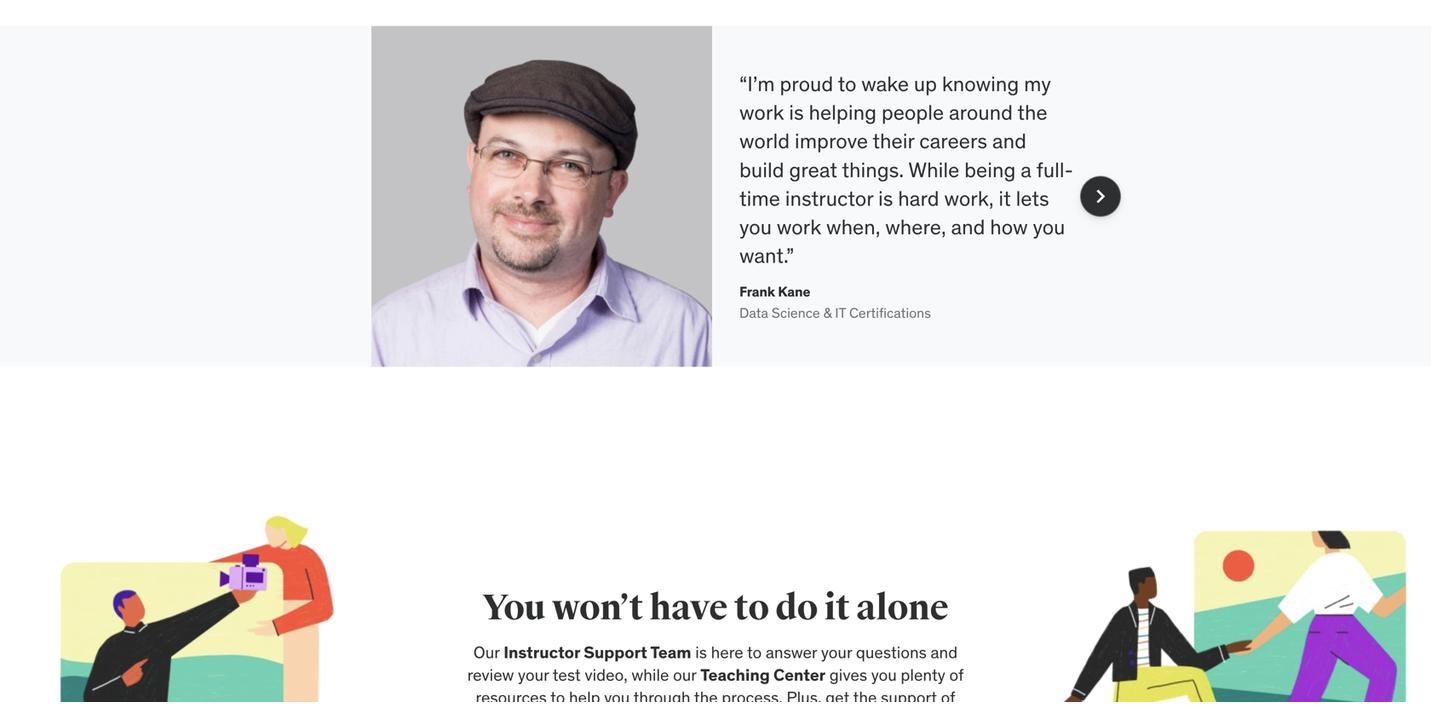 Task type: describe. For each thing, give the bounding box(es) containing it.
process.
[[722, 687, 783, 702]]

here
[[711, 642, 744, 662]]

to inside gives you plenty of resources to help you through the process. plus, get the support o
[[551, 687, 565, 702]]

great
[[789, 157, 838, 183]]

to inside is here to answer your questions and review your test video, while our
[[747, 642, 762, 662]]

1 horizontal spatial your
[[821, 642, 852, 662]]

instructor
[[504, 642, 580, 662]]

instructor
[[785, 186, 874, 211]]

their
[[873, 128, 915, 154]]

where,
[[886, 214, 946, 240]]

it inside "i'm proud to wake up knowing my work is helping people around the world improve their careers and build great things. while being a full- time instructor is hard work, it lets you work when, where, and how you want."
[[999, 186, 1011, 211]]

is inside is here to answer your questions and review your test video, while our
[[695, 642, 707, 662]]

you won't have to do it alone
[[483, 586, 949, 630]]

gives you plenty of resources to help you through the process. plus, get the support o
[[476, 665, 964, 702]]

while
[[909, 157, 960, 183]]

frank
[[740, 283, 775, 301]]

you down the questions
[[871, 665, 897, 685]]

"i'm
[[740, 71, 775, 97]]

you down the video,
[[604, 687, 630, 702]]

alone
[[856, 586, 949, 630]]

have
[[650, 586, 728, 630]]

carousel element
[[331, 26, 1121, 367]]

helping
[[809, 100, 877, 125]]

improve
[[795, 128, 868, 154]]

won't
[[552, 586, 643, 630]]

team
[[651, 642, 692, 662]]

while
[[632, 665, 669, 685]]

1 vertical spatial work
[[777, 214, 822, 240]]

to left do
[[734, 586, 769, 630]]

full-
[[1037, 157, 1074, 183]]

video,
[[585, 665, 628, 685]]

answer
[[766, 642, 817, 662]]

and inside is here to answer your questions and review your test video, while our
[[931, 642, 958, 662]]

time
[[740, 186, 780, 211]]

you
[[483, 586, 546, 630]]

of
[[950, 665, 964, 685]]

0 horizontal spatial the
[[694, 687, 718, 702]]

&
[[824, 304, 832, 322]]

a
[[1021, 157, 1032, 183]]

my
[[1024, 71, 1051, 97]]

1 vertical spatial your
[[518, 665, 549, 685]]

through
[[634, 687, 691, 702]]

0 vertical spatial and
[[993, 128, 1027, 154]]

want."
[[740, 243, 794, 268]]

to inside "i'm proud to wake up knowing my work is helping people around the world improve their careers and build great things. while being a full- time instructor is hard work, it lets you work when, where, and how you want."
[[838, 71, 857, 97]]

careers
[[920, 128, 988, 154]]

build
[[740, 157, 784, 183]]

plenty
[[901, 665, 946, 685]]

support
[[584, 642, 647, 662]]

kane
[[778, 283, 811, 301]]

it
[[835, 304, 846, 322]]



Task type: vqa. For each thing, say whether or not it's contained in the screenshot.
Carousel Element
yes



Task type: locate. For each thing, give the bounding box(es) containing it.
2 vertical spatial and
[[931, 642, 958, 662]]

people
[[882, 100, 944, 125]]

hard
[[898, 186, 940, 211]]

1 vertical spatial it
[[824, 586, 850, 630]]

is left here
[[695, 642, 707, 662]]

it left the lets
[[999, 186, 1011, 211]]

world
[[740, 128, 790, 154]]

around
[[949, 100, 1013, 125]]

you down time
[[740, 214, 772, 240]]

1 horizontal spatial the
[[853, 687, 877, 702]]

the down gives
[[853, 687, 877, 702]]

0 vertical spatial is
[[789, 100, 804, 125]]

next image
[[1087, 183, 1115, 210]]

0 horizontal spatial it
[[824, 586, 850, 630]]

when,
[[827, 214, 881, 240]]

0 vertical spatial it
[[999, 186, 1011, 211]]

to up helping
[[838, 71, 857, 97]]

work down instructor
[[777, 214, 822, 240]]

0 horizontal spatial is
[[695, 642, 707, 662]]

you down the lets
[[1033, 214, 1066, 240]]

questions
[[856, 642, 927, 662]]

wake
[[862, 71, 909, 97]]

things.
[[842, 157, 904, 183]]

our
[[673, 665, 697, 685]]

our instructor support team
[[474, 642, 692, 662]]

is
[[789, 100, 804, 125], [879, 186, 893, 211], [695, 642, 707, 662]]

it
[[999, 186, 1011, 211], [824, 586, 850, 630]]

teaching center
[[701, 665, 826, 685]]

test
[[553, 665, 581, 685]]

0 vertical spatial your
[[821, 642, 852, 662]]

our
[[474, 642, 500, 662]]

review
[[467, 665, 514, 685]]

work up the world
[[740, 100, 784, 125]]

get
[[826, 687, 850, 702]]

2 horizontal spatial is
[[879, 186, 893, 211]]

certifications
[[850, 304, 931, 322]]

resources
[[476, 687, 547, 702]]

it right do
[[824, 586, 850, 630]]

frank kane data science & it certifications
[[740, 283, 931, 322]]

2 horizontal spatial the
[[1018, 100, 1048, 125]]

being
[[965, 157, 1016, 183]]

and up of
[[931, 642, 958, 662]]

your
[[821, 642, 852, 662], [518, 665, 549, 685]]

1 horizontal spatial is
[[789, 100, 804, 125]]

is down things.
[[879, 186, 893, 211]]

data
[[740, 304, 769, 322]]

to
[[838, 71, 857, 97], [734, 586, 769, 630], [747, 642, 762, 662], [551, 687, 565, 702]]

up
[[914, 71, 937, 97]]

plus,
[[787, 687, 822, 702]]

and up 'a'
[[993, 128, 1027, 154]]

the inside "i'm proud to wake up knowing my work is helping people around the world improve their careers and build great things. while being a full- time instructor is hard work, it lets you work when, where, and how you want."
[[1018, 100, 1048, 125]]

"i'm proud to wake up knowing my work is helping people around the world improve their careers and build great things. while being a full- time instructor is hard work, it lets you work when, where, and how you want."
[[740, 71, 1074, 268]]

help
[[569, 687, 600, 702]]

and
[[993, 128, 1027, 154], [951, 214, 985, 240], [931, 642, 958, 662]]

to up the teaching center
[[747, 642, 762, 662]]

work,
[[945, 186, 994, 211]]

you
[[740, 214, 772, 240], [1033, 214, 1066, 240], [871, 665, 897, 685], [604, 687, 630, 702]]

your down instructor
[[518, 665, 549, 685]]

lets
[[1016, 186, 1050, 211]]

proud
[[780, 71, 834, 97]]

is here to answer your questions and review your test video, while our
[[467, 642, 958, 685]]

1 vertical spatial and
[[951, 214, 985, 240]]

the down our
[[694, 687, 718, 702]]

1 horizontal spatial it
[[999, 186, 1011, 211]]

the
[[1018, 100, 1048, 125], [694, 687, 718, 702], [853, 687, 877, 702]]

science
[[772, 304, 820, 322]]

1 vertical spatial is
[[879, 186, 893, 211]]

work
[[740, 100, 784, 125], [777, 214, 822, 240]]

teaching
[[701, 665, 770, 685]]

how
[[990, 214, 1028, 240]]

2 vertical spatial is
[[695, 642, 707, 662]]

is down proud
[[789, 100, 804, 125]]

support
[[881, 687, 937, 702]]

knowing
[[942, 71, 1019, 97]]

center
[[774, 665, 826, 685]]

and down work,
[[951, 214, 985, 240]]

gives
[[830, 665, 868, 685]]

to down test
[[551, 687, 565, 702]]

do
[[776, 586, 818, 630]]

the down my
[[1018, 100, 1048, 125]]

your up gives
[[821, 642, 852, 662]]

0 vertical spatial work
[[740, 100, 784, 125]]

0 horizontal spatial your
[[518, 665, 549, 685]]



